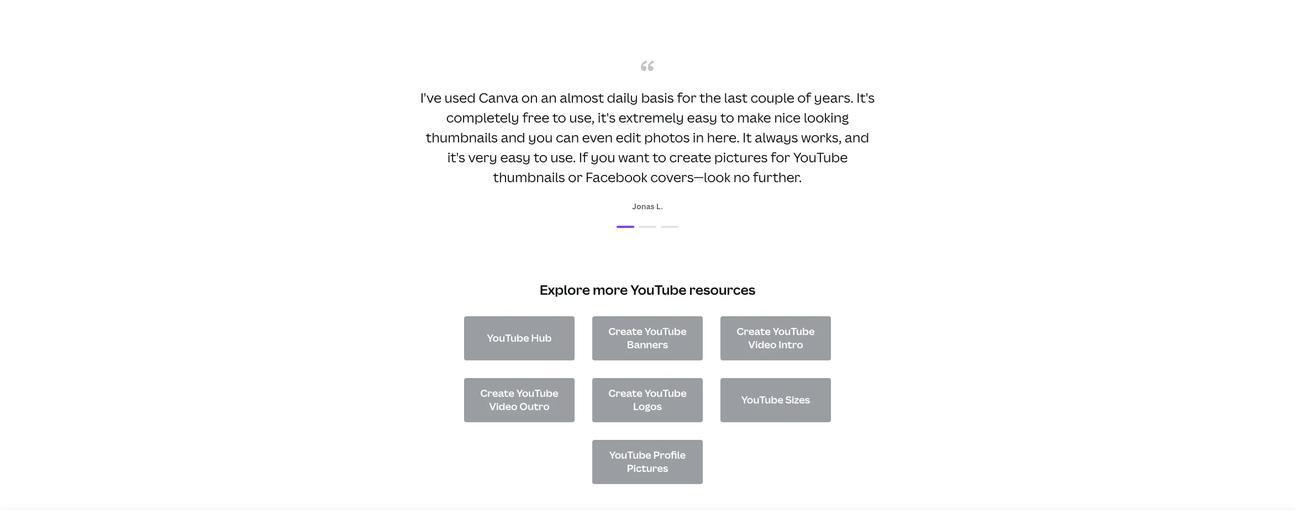 Task type: describe. For each thing, give the bounding box(es) containing it.
1 and from the left
[[501, 128, 525, 147]]

use,
[[569, 109, 595, 127]]

youtube inside "youtube profile pictures"
[[609, 449, 651, 462]]

used
[[445, 89, 476, 107]]

select a quotation tab list
[[416, 221, 880, 234]]

0 horizontal spatial it's
[[447, 148, 465, 167]]

0 vertical spatial thumbnails
[[426, 128, 498, 147]]

free
[[523, 109, 550, 127]]

works,
[[801, 128, 842, 147]]

to left use.
[[534, 148, 548, 167]]

more
[[593, 281, 628, 299]]

looking
[[804, 109, 849, 127]]

create youtube video intro link
[[721, 316, 831, 361]]

pictures
[[627, 462, 668, 475]]

if
[[579, 148, 588, 167]]

use.
[[551, 148, 576, 167]]

quotation mark image
[[641, 60, 654, 72]]

jonas
[[632, 201, 655, 212]]

banners
[[627, 338, 668, 351]]

photos
[[644, 128, 690, 147]]

create youtube video outro link
[[464, 378, 575, 423]]

1 vertical spatial you
[[591, 148, 615, 167]]

youtube inside create youtube video outro
[[517, 387, 559, 400]]

explore
[[540, 281, 590, 299]]

create for create youtube banners
[[609, 325, 643, 338]]

0 vertical spatial easy
[[687, 109, 718, 127]]

pictures
[[714, 148, 768, 167]]

covers—look
[[651, 168, 731, 186]]

create youtube banners link
[[592, 316, 703, 361]]

jonas l.
[[632, 201, 663, 212]]

basis
[[641, 89, 674, 107]]

hub
[[531, 332, 552, 345]]

youtube sizes
[[742, 393, 810, 407]]

even
[[582, 128, 613, 147]]

of
[[798, 89, 811, 107]]

0 vertical spatial for
[[677, 89, 697, 107]]

facebook
[[586, 168, 648, 186]]

youtube profile pictures
[[609, 449, 686, 475]]

no
[[734, 168, 750, 186]]

outro
[[520, 400, 550, 413]]

youtube inside create youtube logos
[[645, 387, 687, 400]]

youtube hub
[[487, 332, 552, 345]]

i've
[[420, 89, 442, 107]]

youtube inside i've used canva on an almost daily basis for the last couple of years. it's completely free to use, it's extremely easy to make nice looking thumbnails and you can even edit photos in here. it always works, and it's very easy to use. if you want to create pictures for youtube thumbnails or facebook covers—look no further.
[[793, 148, 848, 167]]

profile
[[654, 449, 686, 462]]



Task type: vqa. For each thing, say whether or not it's contained in the screenshot.
Video to the top
yes



Task type: locate. For each thing, give the bounding box(es) containing it.
resources
[[689, 281, 756, 299]]

create for create youtube logos
[[609, 387, 643, 400]]

further.
[[753, 168, 802, 186]]

0 vertical spatial it's
[[598, 109, 616, 127]]

l.
[[656, 201, 663, 212]]

create youtube video outro
[[480, 387, 559, 413]]

logos
[[633, 400, 662, 413]]

youtube sizes link
[[721, 378, 831, 423]]

create inside create youtube banners
[[609, 325, 643, 338]]

youtube hub link
[[464, 316, 575, 361]]

1 vertical spatial for
[[771, 148, 790, 167]]

to down photos
[[653, 148, 667, 167]]

1 vertical spatial easy
[[500, 148, 531, 167]]

1 horizontal spatial video
[[748, 338, 777, 351]]

youtube inside create youtube video intro
[[773, 325, 815, 338]]

it's
[[857, 89, 875, 107]]

create inside create youtube video intro
[[737, 325, 771, 338]]

0 horizontal spatial for
[[677, 89, 697, 107]]

almost
[[560, 89, 604, 107]]

1 horizontal spatial easy
[[687, 109, 718, 127]]

couple
[[751, 89, 795, 107]]

1 horizontal spatial you
[[591, 148, 615, 167]]

1 horizontal spatial and
[[845, 128, 869, 147]]

to up "can"
[[552, 109, 566, 127]]

thumbnails up very
[[426, 128, 498, 147]]

create left intro
[[737, 325, 771, 338]]

for up further. at the right of the page
[[771, 148, 790, 167]]

you right if
[[591, 148, 615, 167]]

create for create youtube video intro
[[737, 325, 771, 338]]

easy up in
[[687, 109, 718, 127]]

completely
[[446, 109, 520, 127]]

nice
[[774, 109, 801, 127]]

years.
[[814, 89, 854, 107]]

thumbnails down use.
[[493, 168, 565, 186]]

1 horizontal spatial it's
[[598, 109, 616, 127]]

0 vertical spatial you
[[528, 128, 553, 147]]

0 horizontal spatial you
[[528, 128, 553, 147]]

for
[[677, 89, 697, 107], [771, 148, 790, 167]]

and
[[501, 128, 525, 147], [845, 128, 869, 147]]

you
[[528, 128, 553, 147], [591, 148, 615, 167]]

create for create youtube video outro
[[480, 387, 515, 400]]

you down the free
[[528, 128, 553, 147]]

create inside create youtube video outro
[[480, 387, 515, 400]]

video left outro
[[489, 400, 518, 413]]

0 horizontal spatial and
[[501, 128, 525, 147]]

here.
[[707, 128, 740, 147]]

create youtube video intro
[[737, 325, 815, 351]]

create inside create youtube logos
[[609, 387, 643, 400]]

easy
[[687, 109, 718, 127], [500, 148, 531, 167]]

create
[[609, 325, 643, 338], [737, 325, 771, 338], [480, 387, 515, 400], [609, 387, 643, 400]]

extremely
[[619, 109, 684, 127]]

create down more
[[609, 325, 643, 338]]

1 vertical spatial it's
[[447, 148, 465, 167]]

edit
[[616, 128, 641, 147]]

to
[[552, 109, 566, 127], [721, 109, 734, 127], [534, 148, 548, 167], [653, 148, 667, 167]]

intro
[[779, 338, 803, 351]]

daily
[[607, 89, 638, 107]]

for left the
[[677, 89, 697, 107]]

create down banners
[[609, 387, 643, 400]]

can
[[556, 128, 579, 147]]

0 horizontal spatial video
[[489, 400, 518, 413]]

create
[[669, 148, 712, 167]]

thumbnails
[[426, 128, 498, 147], [493, 168, 565, 186]]

video for intro
[[748, 338, 777, 351]]

1 horizontal spatial for
[[771, 148, 790, 167]]

and right works,
[[845, 128, 869, 147]]

on
[[522, 89, 538, 107]]

video for outro
[[489, 400, 518, 413]]

canva
[[479, 89, 519, 107]]

create youtube logos link
[[592, 378, 703, 423]]

video inside create youtube video outro
[[489, 400, 518, 413]]

make
[[737, 109, 771, 127]]

very
[[468, 148, 498, 167]]

and down the free
[[501, 128, 525, 147]]

youtube profile pictures link
[[592, 440, 703, 484]]

1 vertical spatial thumbnails
[[493, 168, 565, 186]]

last
[[724, 89, 748, 107]]

0 vertical spatial video
[[748, 338, 777, 351]]

youtube inside create youtube banners
[[645, 325, 687, 338]]

sizes
[[786, 393, 810, 407]]

it's left very
[[447, 148, 465, 167]]

want
[[618, 148, 650, 167]]

0 horizontal spatial easy
[[500, 148, 531, 167]]

it's up even
[[598, 109, 616, 127]]

always
[[755, 128, 798, 147]]

an
[[541, 89, 557, 107]]

create left outro
[[480, 387, 515, 400]]

youtube
[[793, 148, 848, 167], [631, 281, 687, 299], [645, 325, 687, 338], [773, 325, 815, 338], [487, 332, 529, 345], [517, 387, 559, 400], [645, 387, 687, 400], [742, 393, 784, 407], [609, 449, 651, 462]]

explore more youtube resources
[[540, 281, 756, 299]]

create youtube logos
[[609, 387, 687, 413]]

in
[[693, 128, 704, 147]]

it
[[743, 128, 752, 147]]

2 and from the left
[[845, 128, 869, 147]]

or
[[568, 168, 583, 186]]

the
[[700, 89, 721, 107]]

video inside create youtube video intro
[[748, 338, 777, 351]]

video
[[748, 338, 777, 351], [489, 400, 518, 413]]

it's
[[598, 109, 616, 127], [447, 148, 465, 167]]

easy right very
[[500, 148, 531, 167]]

to up here. on the top of page
[[721, 109, 734, 127]]

create youtube banners
[[609, 325, 687, 351]]

video left intro
[[748, 338, 777, 351]]

i've used canva on an almost daily basis for the last couple of years. it's completely free to use, it's extremely easy to make nice looking thumbnails and you can even edit photos in here. it always works, and it's very easy to use. if you want to create pictures for youtube thumbnails or facebook covers—look no further.
[[420, 89, 875, 186]]

1 vertical spatial video
[[489, 400, 518, 413]]



